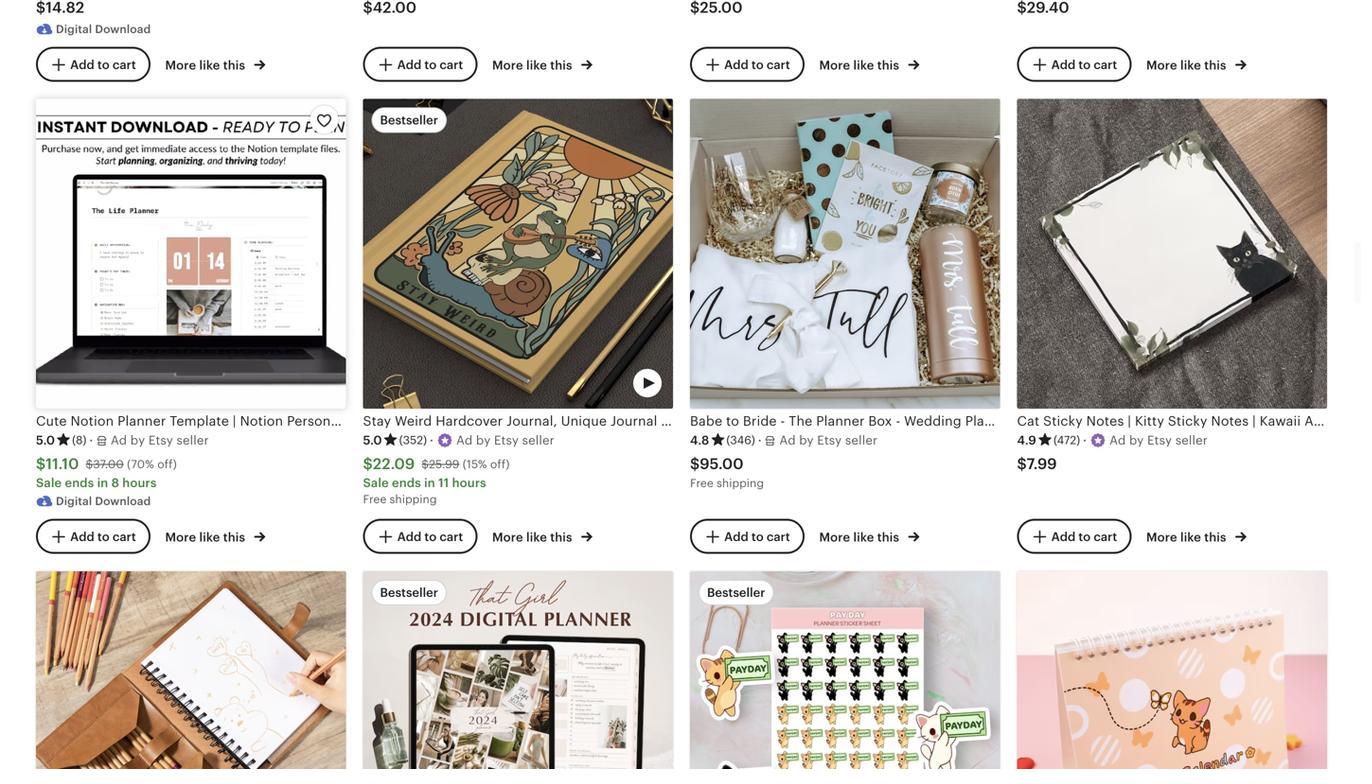 Task type: locate. For each thing, give the bounding box(es) containing it.
1 horizontal spatial ends
[[392, 476, 421, 490]]

4 · from the left
[[1084, 434, 1087, 448]]

· right (8)
[[89, 434, 93, 448]]

ends inside $ 22.09 $ 25.99 (15% off) sale ends in 11 hours free shipping
[[392, 476, 421, 490]]

1 sale from the left
[[36, 476, 62, 490]]

1 off) from the left
[[157, 458, 177, 471]]

more like this link
[[165, 55, 266, 74], [492, 55, 593, 74], [820, 55, 920, 74], [1147, 55, 1247, 74], [165, 527, 266, 547], [492, 527, 593, 547], [820, 527, 920, 547], [1147, 527, 1247, 547]]

$ for 95.00
[[690, 456, 700, 473]]

1 horizontal spatial sale
[[363, 476, 389, 490]]

off) inside $ 22.09 $ 25.99 (15% off) sale ends in 11 hours free shipping
[[490, 458, 510, 471]]

0 horizontal spatial sale
[[36, 476, 62, 490]]

free down 95.00
[[690, 477, 714, 490]]

sale inside the $ 11.10 $ 37.00 (70% off) sale ends in 8 hours
[[36, 476, 62, 490]]

download
[[95, 23, 151, 35], [95, 495, 151, 508]]

0 horizontal spatial 5.0
[[36, 434, 55, 448]]

1 · from the left
[[89, 434, 93, 448]]

ends for 11.10
[[65, 476, 94, 490]]

more
[[165, 58, 196, 73], [492, 58, 523, 73], [820, 58, 851, 73], [1147, 58, 1178, 73], [165, 531, 196, 545], [492, 531, 523, 545], [820, 531, 851, 545], [1147, 531, 1178, 545]]

2 5.0 from the left
[[363, 434, 382, 448]]

hours down '(70%'
[[122, 476, 157, 490]]

$ for 7.99
[[1018, 456, 1027, 473]]

0 horizontal spatial off)
[[157, 458, 177, 471]]

in left 11 at the left bottom
[[424, 476, 435, 490]]

2 sale from the left
[[363, 476, 389, 490]]

$ 22.09 $ 25.99 (15% off) sale ends in 11 hours free shipping
[[363, 456, 510, 506]]

11.10
[[46, 456, 79, 473]]

$ left 25.99
[[363, 456, 373, 473]]

1 horizontal spatial in
[[424, 476, 435, 490]]

off) right (15%
[[490, 458, 510, 471]]

2 off) from the left
[[490, 458, 510, 471]]

0 horizontal spatial hours
[[122, 476, 157, 490]]

7.99
[[1027, 456, 1058, 473]]

hours
[[122, 476, 157, 490], [452, 476, 487, 490]]

5.0 up '11.10'
[[36, 434, 55, 448]]

ends inside the $ 11.10 $ 37.00 (70% off) sale ends in 8 hours
[[65, 476, 94, 490]]

add
[[70, 58, 94, 72], [397, 58, 422, 72], [725, 58, 749, 72], [1052, 58, 1076, 72], [70, 530, 94, 545], [397, 530, 422, 545], [725, 530, 749, 545], [1052, 530, 1076, 545]]

5.0 up 22.09
[[363, 434, 382, 448]]

1 horizontal spatial 5.0
[[363, 434, 382, 448]]

0 vertical spatial free
[[690, 477, 714, 490]]

off) inside the $ 11.10 $ 37.00 (70% off) sale ends in 8 hours
[[157, 458, 177, 471]]

$
[[36, 456, 46, 473], [363, 456, 373, 473], [690, 456, 700, 473], [1018, 456, 1027, 473], [86, 458, 93, 471], [422, 458, 429, 471]]

0 horizontal spatial in
[[97, 476, 108, 490]]

bestseller link
[[363, 572, 673, 770], [690, 572, 1000, 770]]

(472)
[[1054, 434, 1081, 447]]

2 hours from the left
[[452, 476, 487, 490]]

off) for 22.09
[[490, 458, 510, 471]]

more like this
[[165, 58, 248, 73], [492, 58, 576, 73], [820, 58, 903, 73], [1147, 58, 1230, 73], [165, 531, 248, 545], [492, 531, 576, 545], [820, 531, 903, 545], [1147, 531, 1230, 545]]

sale down 22.09
[[363, 476, 389, 490]]

product video element for 'cute notion planner template | notion personal finance dashboard habit tracker | adhd planner | 2024 notion planner | notion budget template' image in the left of the page
[[36, 99, 346, 409]]

1 ends from the left
[[65, 476, 94, 490]]

hours inside the $ 11.10 $ 37.00 (70% off) sale ends in 8 hours
[[122, 476, 157, 490]]

stay weird hardcover journal, unique journal gift, frog journal, mushroom journal, lined journal notebook journal, cute journal notebook image
[[363, 99, 673, 409]]

2 digital from the top
[[56, 495, 92, 508]]

add to cart
[[70, 58, 136, 72], [397, 58, 463, 72], [725, 58, 791, 72], [1052, 58, 1118, 72], [70, 530, 136, 545], [397, 530, 463, 545], [725, 530, 791, 545], [1052, 530, 1118, 545]]

$ 95.00 free shipping
[[690, 456, 764, 490]]

1 5.0 from the left
[[36, 434, 55, 448]]

in inside the $ 11.10 $ 37.00 (70% off) sale ends in 8 hours
[[97, 476, 108, 490]]

2 download from the top
[[95, 495, 151, 508]]

1 horizontal spatial bestseller link
[[690, 572, 1000, 770]]

in
[[97, 476, 108, 490], [424, 476, 435, 490]]

· right the (346)
[[758, 434, 762, 448]]

$ for 11.10
[[36, 456, 46, 473]]

in inside $ 22.09 $ 25.99 (15% off) sale ends in 11 hours free shipping
[[424, 476, 435, 490]]

free
[[690, 477, 714, 490], [363, 493, 387, 506]]

1 vertical spatial digital
[[56, 495, 92, 508]]

off)
[[157, 458, 177, 471], [490, 458, 510, 471]]

cart
[[113, 58, 136, 72], [440, 58, 463, 72], [767, 58, 791, 72], [1094, 58, 1118, 72], [113, 530, 136, 545], [440, 530, 463, 545], [767, 530, 791, 545], [1094, 530, 1118, 545]]

4.9
[[1018, 434, 1037, 448]]

off) right '(70%'
[[157, 458, 177, 471]]

digital download link
[[36, 0, 346, 44]]

shipping inside $ 95.00 free shipping
[[717, 477, 764, 490]]

0 horizontal spatial shipping
[[390, 493, 437, 506]]

1 horizontal spatial free
[[690, 477, 714, 490]]

0 vertical spatial download
[[95, 23, 151, 35]]

1 vertical spatial shipping
[[390, 493, 437, 506]]

to
[[97, 58, 110, 72], [425, 58, 437, 72], [752, 58, 764, 72], [1079, 58, 1091, 72], [97, 530, 110, 545], [425, 530, 437, 545], [752, 530, 764, 545], [1079, 530, 1091, 545]]

this
[[223, 58, 245, 73], [550, 58, 573, 73], [878, 58, 900, 73], [1205, 58, 1227, 73], [223, 531, 245, 545], [550, 531, 573, 545], [878, 531, 900, 545], [1205, 531, 1227, 545]]

0 vertical spatial shipping
[[717, 477, 764, 490]]

$ inside $ 95.00 free shipping
[[690, 456, 700, 473]]

digital
[[56, 23, 92, 35], [56, 495, 92, 508]]

free inside $ 22.09 $ 25.99 (15% off) sale ends in 11 hours free shipping
[[363, 493, 387, 506]]

ends down '11.10'
[[65, 476, 94, 490]]

$ down (8)
[[86, 458, 93, 471]]

digital download
[[56, 23, 151, 35], [56, 495, 151, 508]]

free down 22.09
[[363, 493, 387, 506]]

$ down 4.8
[[690, 456, 700, 473]]

· right (472)
[[1084, 434, 1087, 448]]

ends down 22.09
[[392, 476, 421, 490]]

0 horizontal spatial ends
[[65, 476, 94, 490]]

shipping down 95.00
[[717, 477, 764, 490]]

0 vertical spatial digital download
[[56, 23, 151, 35]]

5.0
[[36, 434, 55, 448], [363, 434, 382, 448]]

product video element for '2024 desk calendar (7" x 5.5"), kawaii desk calendar, 2024 desk calendar, kawaii 2024 desk calendar, kawaii 2024 calendar, cat calendar' image
[[1018, 572, 1328, 770]]

22.09
[[373, 456, 415, 473]]

$ left 37.00
[[36, 456, 46, 473]]

hours down (15%
[[452, 476, 487, 490]]

1 in from the left
[[97, 476, 108, 490]]

1 hours from the left
[[122, 476, 157, 490]]

shipping inside $ 22.09 $ 25.99 (15% off) sale ends in 11 hours free shipping
[[390, 493, 437, 506]]

2 digital download from the top
[[56, 495, 151, 508]]

(8)
[[72, 434, 87, 447]]

2 bestseller link from the left
[[690, 572, 1000, 770]]

cute notion planner template | notion personal finance dashboard habit tracker | adhd planner | 2024 notion planner | notion budget template image
[[36, 99, 346, 409]]

2 in from the left
[[424, 476, 435, 490]]

product video element
[[36, 99, 346, 409], [363, 99, 673, 409], [363, 572, 673, 770], [690, 572, 1000, 770], [1018, 572, 1328, 770]]

· for 5.0
[[89, 434, 93, 448]]

$ down (352)
[[422, 458, 429, 471]]

1 vertical spatial download
[[95, 495, 151, 508]]

sale
[[36, 476, 62, 490], [363, 476, 389, 490]]

2 ends from the left
[[392, 476, 421, 490]]

sale for 22.09
[[363, 476, 389, 490]]

ends for 22.09
[[392, 476, 421, 490]]

1 vertical spatial digital download
[[56, 495, 151, 508]]

sale inside $ 22.09 $ 25.99 (15% off) sale ends in 11 hours free shipping
[[363, 476, 389, 490]]

1 horizontal spatial shipping
[[717, 477, 764, 490]]

hours inside $ 22.09 $ 25.99 (15% off) sale ends in 11 hours free shipping
[[452, 476, 487, 490]]

babe to bride - the planner box - wedding planning care package - cute gift for bride - wedding planning present - thoughtful care package image
[[690, 99, 1000, 409]]

bestseller
[[380, 113, 438, 128], [380, 586, 438, 600], [707, 586, 766, 600]]

cat sticky notes | kitty sticky notes | kawaii animal reminder notes | memo pad stickers | planner page marker stickers | cat lover gift image
[[1018, 99, 1328, 409]]

$ for 22.09
[[363, 456, 373, 473]]

3 · from the left
[[758, 434, 762, 448]]

· right (352)
[[430, 434, 434, 448]]

in left 8 at bottom left
[[97, 476, 108, 490]]

0 horizontal spatial free
[[363, 493, 387, 506]]

add to cart button
[[36, 47, 150, 82], [363, 47, 478, 82], [690, 47, 805, 82], [1018, 47, 1132, 82], [36, 520, 150, 555], [363, 520, 478, 555], [690, 520, 805, 555], [1018, 520, 1132, 555]]

1 digital from the top
[[56, 23, 92, 35]]

$ down 4.9
[[1018, 456, 1027, 473]]

1 digital download from the top
[[56, 23, 151, 35]]

1 vertical spatial free
[[363, 493, 387, 506]]

5.0 for 22.09
[[363, 434, 382, 448]]

0 horizontal spatial bestseller link
[[363, 572, 673, 770]]

ends
[[65, 476, 94, 490], [392, 476, 421, 490]]

digital download inside digital download link
[[56, 23, 151, 35]]

free inside $ 95.00 free shipping
[[690, 477, 714, 490]]

sale down '11.10'
[[36, 476, 62, 490]]

0 vertical spatial digital
[[56, 23, 92, 35]]

1 horizontal spatial hours
[[452, 476, 487, 490]]

in for 11.10
[[97, 476, 108, 490]]

(70%
[[127, 458, 154, 471]]

shipping
[[717, 477, 764, 490], [390, 493, 437, 506]]

1 horizontal spatial off)
[[490, 458, 510, 471]]

shipping down 22.09
[[390, 493, 437, 506]]

like
[[199, 58, 220, 73], [527, 58, 547, 73], [854, 58, 875, 73], [1181, 58, 1202, 73], [199, 531, 220, 545], [527, 531, 547, 545], [854, 531, 875, 545], [1181, 531, 1202, 545]]

·
[[89, 434, 93, 448], [430, 434, 434, 448], [758, 434, 762, 448], [1084, 434, 1087, 448]]



Task type: vqa. For each thing, say whether or not it's contained in the screenshot.
Leather on the right of page
no



Task type: describe. For each thing, give the bounding box(es) containing it.
handmade leather sketchbook cover,refillable leather sketchbook,leather artist sketch pad cover,personalised gifts,gift for her,gift for him image
[[36, 572, 346, 770]]

(15%
[[463, 458, 487, 471]]

8
[[111, 476, 119, 490]]

off) for 11.10
[[157, 458, 177, 471]]

2 · from the left
[[430, 434, 434, 448]]

product video element for stay weird hardcover journal, unique journal gift, frog journal, mushroom journal, lined journal notebook journal, cute journal notebook image on the left of the page
[[363, 99, 673, 409]]

25.99
[[429, 458, 460, 471]]

product video element for kawaii cat pay day planner stickers, pay day reminders, cute planner stickers, pay day reminder icons for planner, payday reminders
[[690, 572, 1000, 770]]

11
[[439, 476, 449, 490]]

4.8
[[690, 434, 710, 448]]

5.0 for 11.10
[[36, 434, 55, 448]]

digital inside digital download link
[[56, 23, 92, 35]]

$ 11.10 $ 37.00 (70% off) sale ends in 8 hours
[[36, 456, 177, 490]]

kawaii cat pay day planner stickers, pay day reminders, cute planner stickers, pay day reminder icons for planner, payday reminders image
[[690, 572, 1000, 770]]

· for 4.8
[[758, 434, 762, 448]]

37.00
[[93, 458, 124, 471]]

bestseller for first bestseller link from the right
[[707, 586, 766, 600]]

$ 7.99
[[1018, 456, 1058, 473]]

that girl planner, 2024 digital planner, 2024 daily, weekly & monthly planner, dated digital planner, ipad planner, goodnotes planner image
[[363, 572, 673, 770]]

bestseller for first bestseller link
[[380, 586, 438, 600]]

hours for 11.10
[[122, 476, 157, 490]]

sale for 11.10
[[36, 476, 62, 490]]

1 download from the top
[[95, 23, 151, 35]]

95.00
[[700, 456, 744, 473]]

(352)
[[399, 434, 427, 447]]

in for 22.09
[[424, 476, 435, 490]]

hours for 22.09
[[452, 476, 487, 490]]

1 bestseller link from the left
[[363, 572, 673, 770]]

product video element for that girl planner, 2024 digital planner, 2024 daily, weekly & monthly planner, dated digital planner, ipad planner, goodnotes planner image
[[363, 572, 673, 770]]

2024 desk calendar (7" x 5.5"), kawaii desk calendar, 2024 desk calendar, kawaii 2024 desk calendar, kawaii 2024 calendar, cat calendar image
[[1018, 572, 1328, 770]]

(346)
[[727, 434, 756, 447]]

· for 4.9
[[1084, 434, 1087, 448]]



